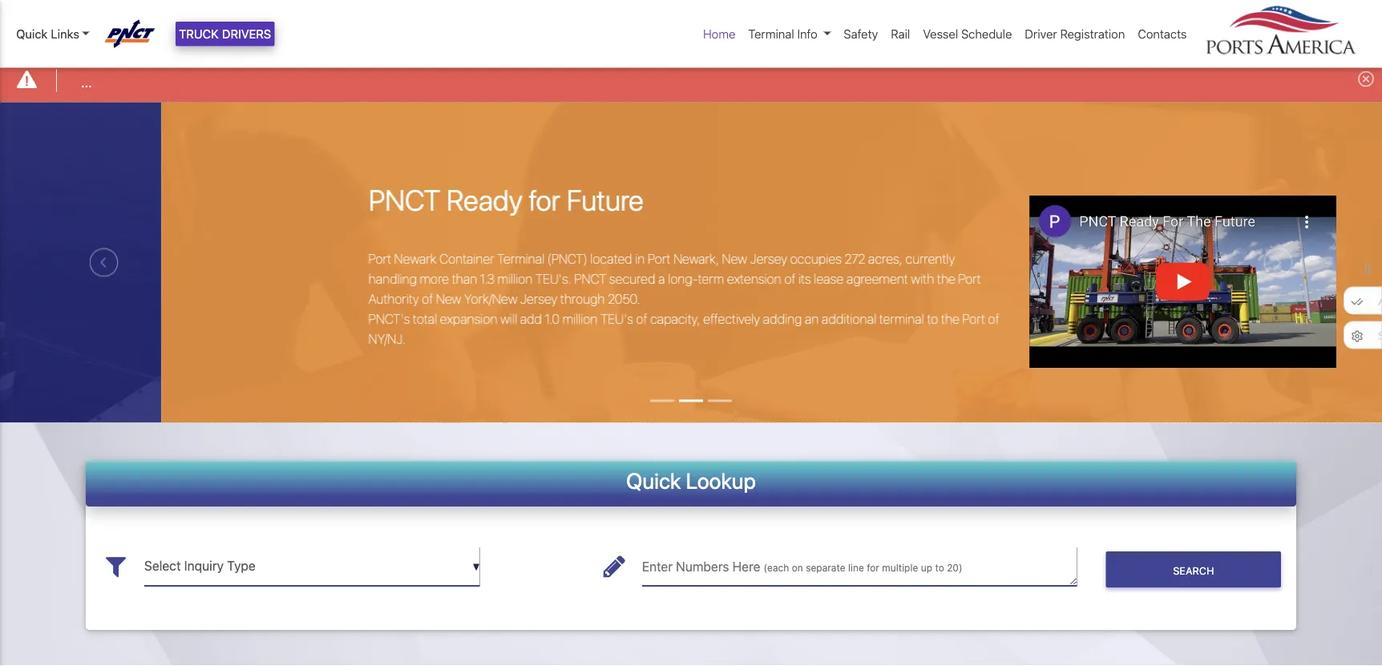 Task type: locate. For each thing, give the bounding box(es) containing it.
to right terminal
[[821, 312, 832, 327]]

1 vertical spatial new
[[330, 292, 355, 307]]

of
[[678, 272, 689, 287], [315, 292, 327, 307], [530, 312, 541, 327], [882, 312, 893, 327]]

jersey
[[644, 251, 681, 267], [414, 292, 451, 307]]

drivers
[[222, 27, 271, 41]]

pnct up "newark"
[[262, 182, 334, 216]]

1 horizontal spatial to
[[935, 563, 945, 574]]

1 vertical spatial pnct
[[468, 272, 500, 287]]

1 horizontal spatial pnct
[[468, 272, 500, 287]]

capacity,
[[544, 312, 594, 327]]

quick
[[16, 27, 48, 41], [626, 468, 681, 494]]

effectively
[[597, 312, 654, 327]]

located
[[484, 251, 526, 267]]

safety
[[844, 27, 878, 41]]

total
[[306, 312, 330, 327]]

contacts link
[[1132, 18, 1194, 49]]

registration
[[1061, 27, 1125, 41]]

driver
[[1025, 27, 1058, 41]]

▼
[[473, 562, 480, 573]]

0 horizontal spatial quick
[[16, 27, 48, 41]]

quick for quick lookup
[[626, 468, 681, 494]]

... alert
[[0, 59, 1383, 102]]

1 vertical spatial the
[[835, 312, 853, 327]]

new down more
[[330, 292, 355, 307]]

million right 1.3
[[391, 272, 426, 287]]

272
[[738, 251, 759, 267]]

pnct up through
[[468, 272, 500, 287]]

quick left links
[[16, 27, 48, 41]]

safety link
[[838, 18, 885, 49]]

0 horizontal spatial new
[[330, 292, 355, 307]]

0 vertical spatial jersey
[[644, 251, 681, 267]]

terminal inside port newark container terminal (pnct) located in port newark, new jersey occupies 272 acres, currently handling more than 1.3 million teu's.                                 pnct secured a long-term extension of its lease agreement with the port authority of new york/new jersey through 2050. pnct's total expansion will add 1.0 million teu's of capacity,                                 effectively adding an additional terminal to the port of ny/nj.
[[391, 251, 438, 267]]

to inside port newark container terminal (pnct) located in port newark, new jersey occupies 272 acres, currently handling more than 1.3 million teu's.                                 pnct secured a long-term extension of its lease agreement with the port authority of new york/new jersey through 2050. pnct's total expansion will add 1.0 million teu's of capacity,                                 effectively adding an additional terminal to the port of ny/nj.
[[821, 312, 832, 327]]

driver registration link
[[1019, 18, 1132, 49]]

pnct
[[262, 182, 334, 216], [468, 272, 500, 287]]

None text field
[[144, 547, 480, 586]]

0 vertical spatial to
[[821, 312, 832, 327]]

york/new
[[358, 292, 411, 307]]

million
[[391, 272, 426, 287], [456, 312, 491, 327]]

with
[[805, 272, 828, 287]]

port right with
[[852, 272, 875, 287]]

0 horizontal spatial jersey
[[414, 292, 451, 307]]

1 vertical spatial terminal
[[391, 251, 438, 267]]

1 vertical spatial quick
[[626, 468, 681, 494]]

1 horizontal spatial quick
[[626, 468, 681, 494]]

jersey up add
[[414, 292, 451, 307]]

quick left lookup
[[626, 468, 681, 494]]

1.3
[[374, 272, 388, 287]]

0 vertical spatial pnct
[[262, 182, 334, 216]]

truck drivers
[[179, 27, 271, 41]]

1 vertical spatial jersey
[[414, 292, 451, 307]]

million down through
[[456, 312, 491, 327]]

home
[[703, 27, 736, 41]]

search
[[1173, 564, 1214, 576]]

truck drivers link
[[176, 22, 275, 46]]

1 vertical spatial to
[[935, 563, 945, 574]]

terminal left info
[[749, 27, 795, 41]]

new up extension
[[616, 251, 641, 267]]

pnct ready for future image
[[55, 102, 1383, 513]]

home link
[[697, 18, 742, 49]]

for
[[422, 182, 454, 216], [867, 563, 880, 574]]

for right line
[[867, 563, 880, 574]]

lease
[[708, 272, 737, 287]]

to right up
[[935, 563, 945, 574]]

1 vertical spatial million
[[456, 312, 491, 327]]

0 vertical spatial new
[[616, 251, 641, 267]]

teu's.
[[429, 272, 465, 287]]

0 vertical spatial quick
[[16, 27, 48, 41]]

search button
[[1106, 552, 1282, 588]]

enter
[[642, 559, 673, 575]]

ny/nj.
[[262, 332, 299, 347]]

the
[[831, 272, 849, 287], [835, 312, 853, 327]]

1 vertical spatial for
[[867, 563, 880, 574]]

for inside enter numbers here (each on separate line for multiple up to 20)
[[867, 563, 880, 574]]

secured
[[503, 272, 549, 287]]

acres,
[[762, 251, 796, 267]]

0 horizontal spatial terminal
[[391, 251, 438, 267]]

in
[[529, 251, 538, 267]]

0 horizontal spatial to
[[821, 312, 832, 327]]

0 horizontal spatial for
[[422, 182, 454, 216]]

terminal
[[749, 27, 795, 41], [391, 251, 438, 267]]

newark,
[[567, 251, 613, 267]]

the right with
[[831, 272, 849, 287]]

1 horizontal spatial terminal
[[749, 27, 795, 41]]

schedule
[[962, 27, 1012, 41]]

new
[[616, 251, 641, 267], [330, 292, 355, 307]]

welcome to port newmark container terminal image
[[0, 102, 55, 513]]

1 horizontal spatial for
[[867, 563, 880, 574]]

the right terminal
[[835, 312, 853, 327]]

None text field
[[642, 547, 1078, 586]]

newark
[[288, 251, 330, 267]]

on
[[792, 563, 803, 574]]

to
[[821, 312, 832, 327], [935, 563, 945, 574]]

port newark container terminal (pnct) located in port newark, new jersey occupies 272 acres, currently handling more than 1.3 million teu's.                                 pnct secured a long-term extension of its lease agreement with the port authority of new york/new jersey through 2050. pnct's total expansion will add 1.0 million teu's of capacity,                                 effectively adding an additional terminal to the port of ny/nj.
[[262, 251, 893, 347]]

expansion
[[333, 312, 391, 327]]

for right ready
[[422, 182, 454, 216]]

long-
[[562, 272, 592, 287]]

than
[[345, 272, 371, 287]]

separate
[[806, 563, 846, 574]]

quick inside the quick links link
[[16, 27, 48, 41]]

terminal up teu's.
[[391, 251, 438, 267]]

adding
[[657, 312, 696, 327]]

0 vertical spatial million
[[391, 272, 426, 287]]

up
[[921, 563, 933, 574]]

port
[[262, 251, 285, 267], [541, 251, 564, 267], [852, 272, 875, 287], [856, 312, 879, 327]]

jersey up extension
[[644, 251, 681, 267]]

additional
[[715, 312, 770, 327]]



Task type: describe. For each thing, give the bounding box(es) containing it.
(each
[[764, 563, 789, 574]]

rail link
[[885, 18, 917, 49]]

vessel schedule link
[[917, 18, 1019, 49]]

quick lookup
[[626, 468, 756, 494]]

add
[[414, 312, 435, 327]]

terminal info
[[749, 27, 818, 41]]

currently
[[799, 251, 849, 267]]

1 horizontal spatial jersey
[[644, 251, 681, 267]]

1 horizontal spatial new
[[616, 251, 641, 267]]

to inside enter numbers here (each on separate line for multiple up to 20)
[[935, 563, 945, 574]]

quick links link
[[16, 25, 90, 43]]

rail
[[891, 27, 910, 41]]

pnct ready for future
[[262, 182, 537, 216]]

0 vertical spatial terminal
[[749, 27, 795, 41]]

through
[[454, 292, 498, 307]]

close image
[[1359, 71, 1375, 87]]

vessel schedule
[[923, 27, 1012, 41]]

info
[[798, 27, 818, 41]]

extension
[[621, 272, 675, 287]]

0 vertical spatial the
[[831, 272, 849, 287]]

port up handling
[[262, 251, 285, 267]]

...
[[81, 75, 92, 90]]

term
[[592, 272, 618, 287]]

20)
[[947, 563, 963, 574]]

port right in
[[541, 251, 564, 267]]

... link
[[81, 73, 92, 92]]

teu's
[[494, 312, 527, 327]]

numbers
[[676, 559, 729, 575]]

0 vertical spatial for
[[422, 182, 454, 216]]

2050.
[[501, 292, 534, 307]]

future
[[460, 182, 537, 216]]

enter numbers here (each on separate line for multiple up to 20)
[[642, 559, 963, 575]]

links
[[51, 27, 79, 41]]

agreement
[[740, 272, 802, 287]]

container
[[333, 251, 388, 267]]

multiple
[[882, 563, 918, 574]]

contacts
[[1138, 27, 1187, 41]]

more
[[313, 272, 343, 287]]

lookup
[[686, 468, 756, 494]]

terminal info link
[[742, 18, 838, 49]]

pnct's
[[262, 312, 303, 327]]

port right terminal
[[856, 312, 879, 327]]

occupies
[[684, 251, 735, 267]]

1 horizontal spatial million
[[456, 312, 491, 327]]

terminal
[[773, 312, 818, 327]]

a
[[552, 272, 559, 287]]

quick for quick links
[[16, 27, 48, 41]]

handling
[[262, 272, 310, 287]]

authority
[[262, 292, 312, 307]]

pnct inside port newark container terminal (pnct) located in port newark, new jersey occupies 272 acres, currently handling more than 1.3 million teu's.                                 pnct secured a long-term extension of its lease agreement with the port authority of new york/new jersey through 2050. pnct's total expansion will add 1.0 million teu's of capacity,                                 effectively adding an additional terminal to the port of ny/nj.
[[468, 272, 500, 287]]

driver registration
[[1025, 27, 1125, 41]]

truck
[[179, 27, 219, 41]]

here
[[733, 559, 761, 575]]

quick links
[[16, 27, 79, 41]]

vessel
[[923, 27, 958, 41]]

ready
[[340, 182, 416, 216]]

will
[[394, 312, 411, 327]]

0 horizontal spatial million
[[391, 272, 426, 287]]

1.0
[[438, 312, 453, 327]]

line
[[848, 563, 864, 574]]

its
[[692, 272, 705, 287]]

0 horizontal spatial pnct
[[262, 182, 334, 216]]

(pnct)
[[441, 251, 481, 267]]

an
[[699, 312, 712, 327]]



Task type: vqa. For each thing, say whether or not it's contained in the screenshot.
first Open calendar image from right 'mm/dd/yy' field
no



